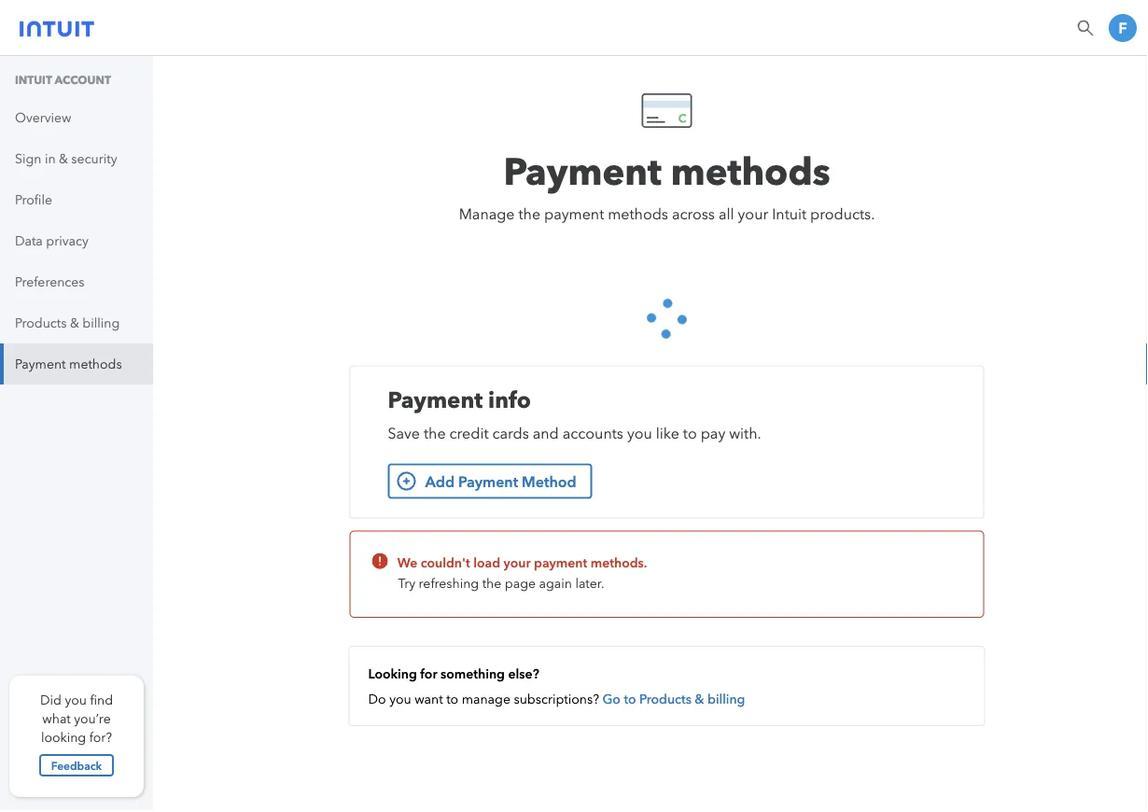 Task type: describe. For each thing, give the bounding box(es) containing it.
save the credit cards and accounts you like to pay with.
[[388, 425, 762, 443]]

1 vertical spatial billing
[[708, 691, 745, 707]]

with.
[[729, 425, 762, 443]]

you for for?
[[65, 692, 87, 708]]

manage
[[459, 205, 515, 223]]

1 horizontal spatial payment methods
[[504, 148, 831, 194]]

0 vertical spatial payment
[[544, 205, 604, 223]]

go
[[603, 691, 621, 707]]

looking
[[368, 666, 417, 682]]

your inside we couldn't load your payment methods. try refreshing the page again later.
[[504, 555, 531, 570]]

you're
[[74, 711, 111, 726]]

something
[[441, 666, 505, 682]]

profile link
[[0, 179, 153, 220]]

methods inside payment methods link
[[69, 356, 122, 372]]

and
[[533, 425, 559, 443]]

we
[[397, 555, 418, 570]]

across
[[672, 205, 715, 223]]

accounts
[[563, 425, 624, 443]]

method
[[522, 471, 577, 491]]

products & billing
[[15, 315, 120, 331]]

add
[[425, 471, 455, 491]]

sign in & security link
[[0, 138, 153, 179]]

2 horizontal spatial to
[[683, 425, 697, 443]]

looking for something else?
[[368, 666, 539, 682]]

data privacy link
[[0, 220, 153, 261]]

add payment method button
[[388, 464, 593, 499]]

subscriptions?
[[514, 691, 599, 707]]

in
[[45, 151, 56, 166]]

payment inside 'intuit account' element
[[15, 356, 66, 372]]

overview
[[15, 110, 71, 125]]

add payment method
[[425, 471, 577, 491]]

privacy
[[46, 233, 89, 248]]

preferences link
[[0, 261, 153, 303]]

do
[[368, 691, 386, 707]]

products & billing link
[[0, 303, 153, 344]]

billing inside products & billing link
[[82, 315, 120, 331]]

1 horizontal spatial products
[[640, 691, 692, 707]]

again
[[539, 576, 572, 591]]

help image
[[1077, 19, 1095, 37]]

manage the payment methods across all your intuit products.
[[459, 205, 875, 223]]

2 horizontal spatial methods
[[671, 148, 831, 194]]

the for manage
[[519, 205, 541, 223]]

the for save
[[424, 425, 446, 443]]

sign in & security
[[15, 151, 117, 166]]

data
[[15, 233, 43, 248]]

profile
[[15, 192, 52, 207]]

else?
[[508, 666, 539, 682]]

for?
[[89, 730, 112, 745]]

did
[[40, 692, 62, 708]]

1 vertical spatial methods
[[608, 205, 668, 223]]

the inside we couldn't load your payment methods. try refreshing the page again later.
[[482, 576, 502, 591]]

intuit
[[15, 73, 52, 87]]

2 vertical spatial &
[[695, 691, 704, 707]]

security
[[71, 151, 117, 166]]

2 horizontal spatial you
[[627, 425, 652, 443]]

credit
[[450, 425, 489, 443]]



Task type: locate. For each thing, give the bounding box(es) containing it.
billing
[[82, 315, 120, 331], [708, 691, 745, 707]]

1 horizontal spatial methods
[[608, 205, 668, 223]]

you up you're
[[65, 692, 87, 708]]

0 vertical spatial your
[[738, 205, 769, 223]]

payment right manage
[[544, 205, 604, 223]]

payment inside button
[[458, 471, 518, 491]]

later.
[[576, 576, 605, 591]]

products right go
[[640, 691, 692, 707]]

0 horizontal spatial the
[[424, 425, 446, 443]]

intuit account
[[15, 73, 111, 87]]

info
[[488, 387, 531, 414]]

& right go
[[695, 691, 704, 707]]

payment info
[[388, 387, 531, 414]]

you
[[627, 425, 652, 443], [389, 691, 411, 707], [65, 692, 87, 708]]

did you find what you're looking for?
[[40, 692, 113, 745]]

all
[[719, 205, 734, 223]]

couldn't
[[421, 555, 470, 570]]

you right do
[[389, 691, 411, 707]]

1 vertical spatial the
[[424, 425, 446, 443]]

& down preferences link
[[70, 315, 79, 331]]

looking
[[41, 730, 86, 745]]

cards
[[492, 425, 529, 443]]

your up page
[[504, 555, 531, 570]]

to right like
[[683, 425, 697, 443]]

1 horizontal spatial to
[[624, 691, 636, 707]]

methods down products & billing link
[[69, 356, 122, 372]]

&
[[59, 151, 68, 166], [70, 315, 79, 331], [695, 691, 704, 707]]

to right want
[[446, 691, 459, 707]]

methods up the all
[[671, 148, 831, 194]]

0 horizontal spatial your
[[504, 555, 531, 570]]

to
[[683, 425, 697, 443], [624, 691, 636, 707], [446, 691, 459, 707]]

0 horizontal spatial payment methods
[[15, 356, 122, 372]]

what
[[42, 711, 71, 726]]

payment methods down products & billing
[[15, 356, 122, 372]]

1 horizontal spatial you
[[389, 691, 411, 707]]

you inside did you find what you're looking for?
[[65, 692, 87, 708]]

0 horizontal spatial to
[[446, 691, 459, 707]]

data privacy
[[15, 233, 89, 248]]

overview link
[[0, 97, 153, 138]]

refreshing
[[419, 576, 479, 591]]

loading element
[[583, 235, 751, 403]]

payment methods link
[[0, 344, 153, 385]]

2 vertical spatial methods
[[69, 356, 122, 372]]

intuit account element
[[0, 56, 153, 385]]

0 horizontal spatial &
[[59, 151, 68, 166]]

your
[[738, 205, 769, 223], [504, 555, 531, 570]]

do you want to manage subscriptions? go to products & billing
[[368, 691, 745, 707]]

intuit
[[772, 205, 807, 223]]

go to products & billing link
[[603, 691, 745, 707]]

payment methods up manage the payment methods across all your intuit products.
[[504, 148, 831, 194]]

1 vertical spatial payment methods
[[15, 356, 122, 372]]

2 horizontal spatial &
[[695, 691, 704, 707]]

products.
[[811, 205, 875, 223]]

payment inside we couldn't load your payment methods. try refreshing the page again later.
[[534, 555, 587, 570]]

0 horizontal spatial billing
[[82, 315, 120, 331]]

0 vertical spatial products
[[15, 315, 67, 331]]

0 horizontal spatial you
[[65, 692, 87, 708]]

to inside do you want to manage subscriptions? go to products & billing
[[446, 691, 459, 707]]

to right go
[[624, 691, 636, 707]]

payment methods inside 'intuit account' element
[[15, 356, 122, 372]]

save
[[388, 425, 420, 443]]

payment methods
[[504, 148, 831, 194], [15, 356, 122, 372]]

0 horizontal spatial products
[[15, 315, 67, 331]]

products inside products & billing link
[[15, 315, 67, 331]]

methods
[[671, 148, 831, 194], [608, 205, 668, 223], [69, 356, 122, 372]]

1 vertical spatial your
[[504, 555, 531, 570]]

2 vertical spatial the
[[482, 576, 502, 591]]

f
[[1119, 19, 1127, 37]]

0 vertical spatial &
[[59, 151, 68, 166]]

want
[[415, 691, 443, 707]]

manage
[[462, 691, 511, 707]]

products down preferences
[[15, 315, 67, 331]]

2 horizontal spatial the
[[519, 205, 541, 223]]

for
[[420, 666, 437, 682]]

1 horizontal spatial billing
[[708, 691, 745, 707]]

1 vertical spatial payment
[[534, 555, 587, 570]]

the right manage
[[519, 205, 541, 223]]

intuit logo image
[[20, 15, 94, 37]]

the right 'save' in the bottom of the page
[[424, 425, 446, 443]]

methods left across
[[608, 205, 668, 223]]

0 vertical spatial the
[[519, 205, 541, 223]]

1 horizontal spatial your
[[738, 205, 769, 223]]

1 horizontal spatial the
[[482, 576, 502, 591]]

1 vertical spatial products
[[640, 691, 692, 707]]

0 horizontal spatial methods
[[69, 356, 122, 372]]

& right in
[[59, 151, 68, 166]]

products
[[15, 315, 67, 331], [640, 691, 692, 707]]

1 horizontal spatial &
[[70, 315, 79, 331]]

0 vertical spatial methods
[[671, 148, 831, 194]]

try
[[398, 576, 416, 591]]

like
[[656, 425, 680, 443]]

pay
[[701, 425, 726, 443]]

sign
[[15, 151, 41, 166]]

payment up again
[[534, 555, 587, 570]]

the
[[519, 205, 541, 223], [424, 425, 446, 443], [482, 576, 502, 591]]

the down load
[[482, 576, 502, 591]]

preferences
[[15, 274, 85, 289]]

load
[[474, 555, 501, 570]]

page
[[505, 576, 536, 591]]

we couldn't load your payment methods. try refreshing the page again later.
[[397, 555, 647, 591]]

you for go
[[389, 691, 411, 707]]

0 vertical spatial billing
[[82, 315, 120, 331]]

you inside do you want to manage subscriptions? go to products & billing
[[389, 691, 411, 707]]

payment
[[504, 148, 662, 194], [15, 356, 66, 372], [388, 387, 483, 414], [458, 471, 518, 491]]

find
[[90, 692, 113, 708]]

account
[[55, 73, 111, 87]]

feedback
[[51, 758, 102, 773]]

0 vertical spatial payment methods
[[504, 148, 831, 194]]

feedback button
[[39, 754, 114, 777]]

your right the all
[[738, 205, 769, 223]]

payment
[[544, 205, 604, 223], [534, 555, 587, 570]]

1 vertical spatial &
[[70, 315, 79, 331]]

you left like
[[627, 425, 652, 443]]

methods.
[[591, 555, 647, 570]]



Task type: vqa. For each thing, say whether or not it's contained in the screenshot.
'message)'
no



